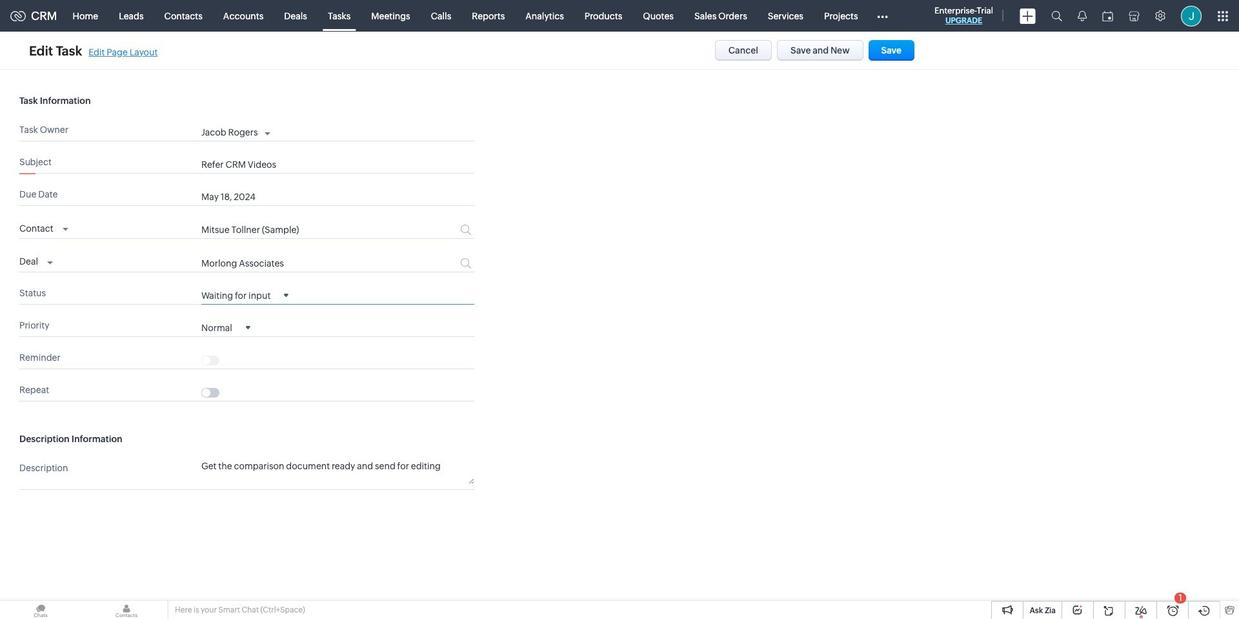 Task type: describe. For each thing, give the bounding box(es) containing it.
create menu element
[[1012, 0, 1044, 31]]

calendar image
[[1102, 11, 1113, 21]]

signals element
[[1070, 0, 1095, 32]]

mmm d, yyyy text field
[[201, 192, 433, 202]]

signals image
[[1078, 10, 1087, 21]]



Task type: vqa. For each thing, say whether or not it's contained in the screenshot.
Month
no



Task type: locate. For each thing, give the bounding box(es) containing it.
profile element
[[1173, 0, 1210, 31]]

contacts image
[[86, 601, 167, 619]]

Other Modules field
[[869, 5, 896, 26]]

logo image
[[10, 11, 26, 21]]

None text field
[[201, 159, 474, 170], [201, 460, 474, 484], [201, 159, 474, 170], [201, 460, 474, 484]]

profile image
[[1181, 5, 1202, 26]]

None button
[[715, 40, 772, 61], [777, 40, 863, 61], [869, 40, 915, 61], [715, 40, 772, 61], [777, 40, 863, 61], [869, 40, 915, 61]]

None text field
[[201, 225, 412, 235], [201, 258, 412, 268], [201, 225, 412, 235], [201, 258, 412, 268]]

chats image
[[0, 601, 81, 619]]

None field
[[19, 220, 68, 235], [19, 253, 53, 268], [201, 289, 289, 301], [201, 322, 250, 333], [19, 220, 68, 235], [19, 253, 53, 268], [201, 289, 289, 301], [201, 322, 250, 333]]

search image
[[1051, 10, 1062, 21]]

search element
[[1044, 0, 1070, 32]]

create menu image
[[1020, 8, 1036, 24]]



